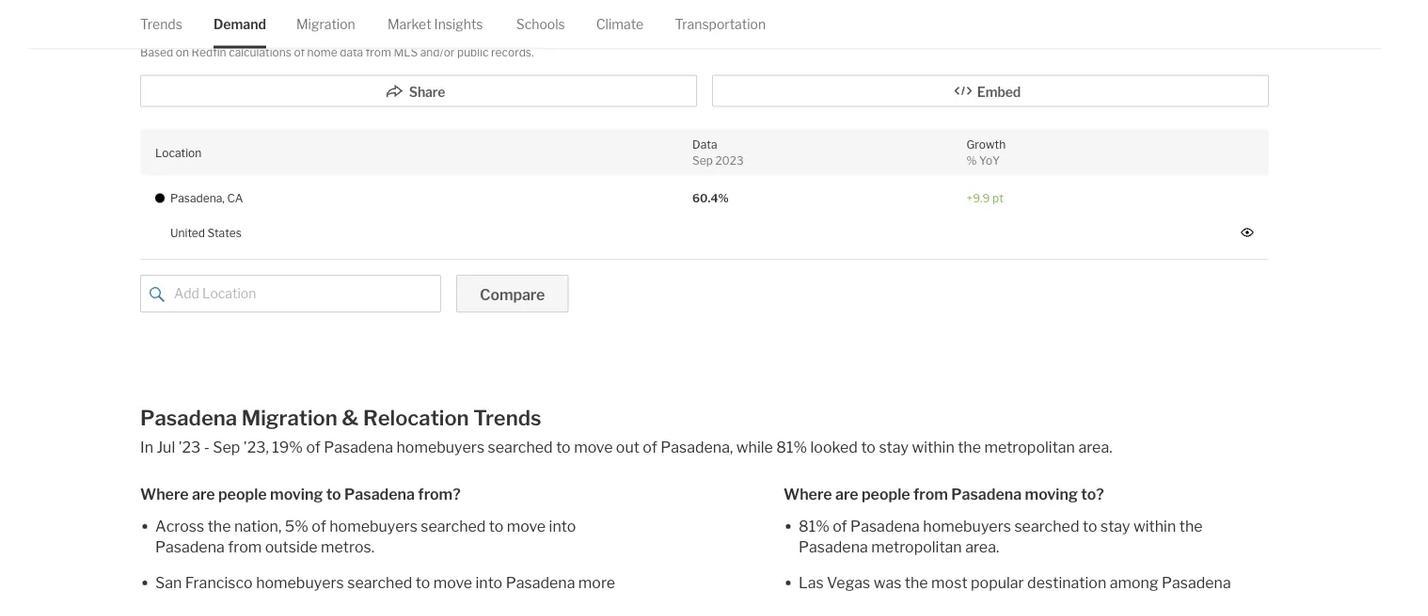 Task type: describe. For each thing, give the bounding box(es) containing it.
1 , from the left
[[266, 438, 269, 456]]

records.
[[491, 46, 534, 59]]

migration link
[[296, 0, 355, 48]]

mls
[[394, 46, 418, 59]]

0 vertical spatial from
[[366, 46, 391, 59]]

homebuyers inside across the nation, 5 % of homebuyers searched to move into pasadena from outside metros.
[[330, 517, 418, 536]]

data
[[340, 46, 363, 59]]

where are people moving to pasadena from?
[[140, 485, 461, 504]]

embed button
[[712, 75, 1270, 107]]

share
[[409, 84, 445, 100]]

% left 'looked'
[[794, 438, 808, 456]]

-
[[204, 438, 210, 456]]

&
[[342, 406, 359, 431]]

share button
[[140, 75, 697, 107]]

from?
[[418, 485, 461, 504]]

homebuyers inside pasadena migration & relocation trends in jul '23 - sep '23 , 19 % of pasadena homebuyers searched to move out of pasadena , while 81 % looked to stay within the metropolitan area.
[[397, 438, 485, 456]]

metropolitan inside the 81 % of pasadena homebuyers searched to stay within the pasadena metropolitan area.
[[872, 538, 963, 556]]

market
[[388, 16, 432, 32]]

compare
[[480, 286, 545, 304]]

people for moving
[[218, 485, 267, 504]]

to left out
[[556, 438, 571, 456]]

across
[[155, 517, 204, 536]]

+9.9
[[967, 192, 991, 206]]

2 moving from the left
[[1025, 485, 1078, 504]]

based
[[140, 46, 173, 59]]

the inside the 81 % of pasadena homebuyers searched to stay within the pasadena metropolitan area.
[[1180, 517, 1203, 536]]

1 '23 from the left
[[178, 438, 201, 456]]

migration inside pasadena migration & relocation trends in jul '23 - sep '23 , 19 % of pasadena homebuyers searched to move out of pasadena , while 81 % looked to stay within the metropolitan area.
[[242, 406, 338, 431]]

compare button
[[456, 275, 569, 313]]

in
[[140, 438, 153, 456]]

searched inside the 81 % of pasadena homebuyers searched to stay within the pasadena metropolitan area.
[[1015, 517, 1080, 536]]

to inside the 81 % of pasadena homebuyers searched to stay within the pasadena metropolitan area.
[[1083, 517, 1098, 536]]

demand
[[214, 16, 266, 32]]

are for across the nation,
[[192, 485, 215, 504]]

embed
[[978, 84, 1021, 100]]

of right 19
[[306, 438, 321, 456]]

60.4%
[[693, 192, 729, 206]]

united
[[170, 226, 205, 240]]

+9.9 pt
[[967, 192, 1004, 206]]

stay inside pasadena migration & relocation trends in jul '23 - sep '23 , 19 % of pasadena homebuyers searched to move out of pasadena , while 81 % looked to stay within the metropolitan area.
[[879, 438, 909, 456]]

to inside across the nation, 5 % of homebuyers searched to move into pasadena from outside metros.
[[489, 517, 504, 536]]

2023
[[716, 154, 744, 168]]

relocation
[[363, 406, 469, 431]]

jul
[[157, 438, 175, 456]]

are for 81
[[836, 485, 859, 504]]

% inside growth % yoy
[[967, 154, 977, 168]]

the inside across the nation, 5 % of homebuyers searched to move into pasadena from outside metros.
[[208, 517, 231, 536]]

1 moving from the left
[[270, 485, 323, 504]]

outside
[[265, 538, 318, 556]]

% inside across the nation, 5 % of homebuyers searched to move into pasadena from outside metros.
[[295, 517, 309, 536]]

schools link
[[516, 0, 565, 48]]

looked
[[811, 438, 858, 456]]

ca
[[227, 192, 243, 206]]

5
[[285, 517, 295, 536]]

2 , from the left
[[730, 438, 734, 456]]

the inside pasadena migration & relocation trends in jul '23 - sep '23 , 19 % of pasadena homebuyers searched to move out of pasadena , while 81 % looked to stay within the metropolitan area.
[[958, 438, 982, 456]]

united states
[[170, 226, 242, 240]]

searched inside pasadena migration & relocation trends in jul '23 - sep '23 , 19 % of pasadena homebuyers searched to move out of pasadena , while 81 % looked to stay within the metropolitan area.
[[488, 438, 553, 456]]

0 vertical spatial trends
[[140, 16, 183, 32]]

move inside pasadena migration & relocation trends in jul '23 - sep '23 , 19 % of pasadena homebuyers searched to move out of pasadena , while 81 % looked to stay within the metropolitan area.
[[574, 438, 613, 456]]

into
[[549, 517, 576, 536]]

to up across the nation, 5 % of homebuyers searched to move into pasadena from outside metros.
[[326, 485, 341, 504]]

public
[[457, 46, 489, 59]]

on
[[176, 46, 189, 59]]

calculations
[[229, 46, 292, 59]]



Task type: vqa. For each thing, say whether or not it's contained in the screenshot.
+9.9 pt
yes



Task type: locate. For each thing, give the bounding box(es) containing it.
0 horizontal spatial are
[[192, 485, 215, 504]]

1 horizontal spatial sep
[[693, 154, 713, 168]]

climate
[[596, 16, 644, 32]]

0 horizontal spatial the
[[208, 517, 231, 536]]

searched inside across the nation, 5 % of homebuyers searched to move into pasadena from outside metros.
[[421, 517, 486, 536]]

data sep 2023
[[693, 138, 744, 168]]

1 horizontal spatial metropolitan
[[985, 438, 1076, 456]]

from down nation, at the bottom left
[[228, 538, 262, 556]]

of down 'looked'
[[833, 517, 848, 536]]

move left into
[[507, 517, 546, 536]]

move
[[574, 438, 613, 456], [507, 517, 546, 536]]

0 vertical spatial move
[[574, 438, 613, 456]]

1 vertical spatial trends
[[474, 406, 542, 431]]

1 horizontal spatial where
[[784, 485, 833, 504]]

2 are from the left
[[836, 485, 859, 504]]

nation,
[[234, 517, 282, 536]]

1 horizontal spatial stay
[[1101, 517, 1131, 536]]

people
[[218, 485, 267, 504], [862, 485, 911, 504]]

0 vertical spatial area.
[[1079, 438, 1113, 456]]

19
[[272, 438, 289, 456]]

stay inside the 81 % of pasadena homebuyers searched to stay within the pasadena metropolitan area.
[[1101, 517, 1131, 536]]

transportation
[[675, 16, 766, 32]]

0 horizontal spatial sep
[[213, 438, 240, 456]]

homebuyers up metros.
[[330, 517, 418, 536]]

1 vertical spatial area.
[[966, 538, 1000, 556]]

% up where are people moving to pasadena from?
[[289, 438, 303, 456]]

pasadena,
[[170, 192, 225, 206]]

of right out
[[643, 438, 658, 456]]

1 vertical spatial migration
[[242, 406, 338, 431]]

0 horizontal spatial move
[[507, 517, 546, 536]]

0 horizontal spatial moving
[[270, 485, 323, 504]]

sep inside data sep 2023
[[693, 154, 713, 168]]

the
[[958, 438, 982, 456], [208, 517, 231, 536], [1180, 517, 1203, 536]]

trends inside pasadena migration & relocation trends in jul '23 - sep '23 , 19 % of pasadena homebuyers searched to move out of pasadena , while 81 % looked to stay within the metropolitan area.
[[474, 406, 542, 431]]

2 horizontal spatial the
[[1180, 517, 1203, 536]]

sep
[[693, 154, 713, 168], [213, 438, 240, 456]]

homebuyers inside the 81 % of pasadena homebuyers searched to stay within the pasadena metropolitan area.
[[924, 517, 1012, 536]]

from right the data
[[366, 46, 391, 59]]

moving left to?
[[1025, 485, 1078, 504]]

growth % yoy
[[967, 138, 1006, 168]]

where up across
[[140, 485, 189, 504]]

based on redfin calculations of home data from mls and/or public records.
[[140, 46, 534, 59]]

81 right while
[[777, 438, 794, 456]]

area. inside the 81 % of pasadena homebuyers searched to stay within the pasadena metropolitan area.
[[966, 538, 1000, 556]]

pasadena inside across the nation, 5 % of homebuyers searched to move into pasadena from outside metros.
[[155, 538, 225, 556]]

to right 'looked'
[[862, 438, 876, 456]]

81 % of pasadena homebuyers searched to stay within the pasadena metropolitan area.
[[799, 517, 1203, 556]]

pt
[[993, 192, 1004, 206]]

of inside across the nation, 5 % of homebuyers searched to move into pasadena from outside metros.
[[312, 517, 326, 536]]

0 vertical spatial stay
[[879, 438, 909, 456]]

81 inside the 81 % of pasadena homebuyers searched to stay within the pasadena metropolitan area.
[[799, 517, 816, 536]]

metropolitan down where are people from pasadena moving to?
[[872, 538, 963, 556]]

2 where from the left
[[784, 485, 833, 504]]

from up the 81 % of pasadena homebuyers searched to stay within the pasadena metropolitan area.
[[914, 485, 949, 504]]

of inside the 81 % of pasadena homebuyers searched to stay within the pasadena metropolitan area.
[[833, 517, 848, 536]]

while
[[737, 438, 774, 456]]

1 horizontal spatial are
[[836, 485, 859, 504]]

0 horizontal spatial within
[[912, 438, 955, 456]]

states
[[208, 226, 242, 240]]

1 vertical spatial stay
[[1101, 517, 1131, 536]]

homebuyers down relocation
[[397, 438, 485, 456]]

0 vertical spatial within
[[912, 438, 955, 456]]

metropolitan
[[985, 438, 1076, 456], [872, 538, 963, 556]]

homebuyers down where are people from pasadena moving to?
[[924, 517, 1012, 536]]

1 horizontal spatial from
[[366, 46, 391, 59]]

1 vertical spatial from
[[914, 485, 949, 504]]

sep down data
[[693, 154, 713, 168]]

moving
[[270, 485, 323, 504], [1025, 485, 1078, 504]]

1 vertical spatial within
[[1134, 517, 1177, 536]]

across the nation, 5 % of homebuyers searched to move into pasadena from outside metros.
[[155, 517, 576, 556]]

0 horizontal spatial 81
[[777, 438, 794, 456]]

1 horizontal spatial the
[[958, 438, 982, 456]]

1 vertical spatial sep
[[213, 438, 240, 456]]

0 horizontal spatial trends
[[140, 16, 183, 32]]

1 horizontal spatial move
[[574, 438, 613, 456]]

migration
[[296, 16, 355, 32], [242, 406, 338, 431]]

0 horizontal spatial searched
[[421, 517, 486, 536]]

schools
[[516, 16, 565, 32]]

are
[[192, 485, 215, 504], [836, 485, 859, 504]]

migration up home
[[296, 16, 355, 32]]

% left yoy
[[967, 154, 977, 168]]

within inside pasadena migration & relocation trends in jul '23 - sep '23 , 19 % of pasadena homebuyers searched to move out of pasadena , while 81 % looked to stay within the metropolitan area.
[[912, 438, 955, 456]]

2 horizontal spatial from
[[914, 485, 949, 504]]

1 vertical spatial move
[[507, 517, 546, 536]]

where
[[140, 485, 189, 504], [784, 485, 833, 504]]

0 horizontal spatial '23
[[178, 438, 201, 456]]

stay
[[879, 438, 909, 456], [1101, 517, 1131, 536]]

market insights link
[[388, 0, 483, 48]]

,
[[266, 438, 269, 456], [730, 438, 734, 456]]

area. inside pasadena migration & relocation trends in jul '23 - sep '23 , 19 % of pasadena homebuyers searched to move out of pasadena , while 81 % looked to stay within the metropolitan area.
[[1079, 438, 1113, 456]]

to?
[[1082, 485, 1105, 504]]

0 horizontal spatial where
[[140, 485, 189, 504]]

where down 'looked'
[[784, 485, 833, 504]]

1 people from the left
[[218, 485, 267, 504]]

stay down to?
[[1101, 517, 1131, 536]]

1 are from the left
[[192, 485, 215, 504]]

'23 left -
[[178, 438, 201, 456]]

trends
[[140, 16, 183, 32], [474, 406, 542, 431]]

wrapper image
[[150, 288, 165, 303]]

to
[[556, 438, 571, 456], [862, 438, 876, 456], [326, 485, 341, 504], [489, 517, 504, 536], [1083, 517, 1098, 536]]

sep right -
[[213, 438, 240, 456]]

growth
[[967, 138, 1006, 152]]

pasadena, ca
[[170, 192, 243, 206]]

1 horizontal spatial moving
[[1025, 485, 1078, 504]]

data
[[693, 138, 718, 152]]

metropolitan inside pasadena migration & relocation trends in jul '23 - sep '23 , 19 % of pasadena homebuyers searched to move out of pasadena , while 81 % looked to stay within the metropolitan area.
[[985, 438, 1076, 456]]

2 horizontal spatial searched
[[1015, 517, 1080, 536]]

1 horizontal spatial ,
[[730, 438, 734, 456]]

where for 81
[[784, 485, 833, 504]]

and/or
[[420, 46, 455, 59]]

from
[[366, 46, 391, 59], [914, 485, 949, 504], [228, 538, 262, 556]]

transportation link
[[675, 0, 766, 48]]

2 vertical spatial from
[[228, 538, 262, 556]]

1 horizontal spatial area.
[[1079, 438, 1113, 456]]

area.
[[1079, 438, 1113, 456], [966, 538, 1000, 556]]

home
[[307, 46, 338, 59]]

trends up based
[[140, 16, 183, 32]]

trends right relocation
[[474, 406, 542, 431]]

0 vertical spatial 81
[[777, 438, 794, 456]]

0 horizontal spatial ,
[[266, 438, 269, 456]]

of
[[294, 46, 305, 59], [306, 438, 321, 456], [643, 438, 658, 456], [312, 517, 326, 536], [833, 517, 848, 536]]

81
[[777, 438, 794, 456], [799, 517, 816, 536]]

0 vertical spatial metropolitan
[[985, 438, 1076, 456]]

0 vertical spatial sep
[[693, 154, 713, 168]]

of right 5
[[312, 517, 326, 536]]

% down 'looked'
[[816, 517, 830, 536]]

% up outside
[[295, 517, 309, 536]]

within inside the 81 % of pasadena homebuyers searched to stay within the pasadena metropolitan area.
[[1134, 517, 1177, 536]]

%
[[967, 154, 977, 168], [289, 438, 303, 456], [794, 438, 808, 456], [295, 517, 309, 536], [816, 517, 830, 536]]

redfin
[[192, 46, 226, 59]]

0 horizontal spatial people
[[218, 485, 267, 504]]

81 inside pasadena migration & relocation trends in jul '23 - sep '23 , 19 % of pasadena homebuyers searched to move out of pasadena , while 81 % looked to stay within the metropolitan area.
[[777, 438, 794, 456]]

81 down 'looked'
[[799, 517, 816, 536]]

1 horizontal spatial people
[[862, 485, 911, 504]]

demand link
[[214, 0, 266, 48]]

1 vertical spatial metropolitan
[[872, 538, 963, 556]]

1 horizontal spatial trends
[[474, 406, 542, 431]]

'23
[[178, 438, 201, 456], [244, 438, 266, 456]]

within
[[912, 438, 955, 456], [1134, 517, 1177, 536]]

, left while
[[730, 438, 734, 456]]

trends link
[[140, 0, 183, 48]]

, left 19
[[266, 438, 269, 456]]

0 horizontal spatial stay
[[879, 438, 909, 456]]

1 horizontal spatial '23
[[244, 438, 266, 456]]

0 horizontal spatial metropolitan
[[872, 538, 963, 556]]

1 horizontal spatial searched
[[488, 438, 553, 456]]

move left out
[[574, 438, 613, 456]]

area. up to?
[[1079, 438, 1113, 456]]

to left into
[[489, 517, 504, 536]]

% inside the 81 % of pasadena homebuyers searched to stay within the pasadena metropolitan area.
[[816, 517, 830, 536]]

people for from
[[862, 485, 911, 504]]

1 horizontal spatial 81
[[799, 517, 816, 536]]

insights
[[434, 16, 483, 32]]

market insights
[[388, 16, 483, 32]]

2 '23 from the left
[[244, 438, 266, 456]]

migration up 19
[[242, 406, 338, 431]]

0 horizontal spatial from
[[228, 538, 262, 556]]

1 horizontal spatial within
[[1134, 517, 1177, 536]]

searched
[[488, 438, 553, 456], [421, 517, 486, 536], [1015, 517, 1080, 536]]

1 where from the left
[[140, 485, 189, 504]]

are up across
[[192, 485, 215, 504]]

0 vertical spatial migration
[[296, 16, 355, 32]]

move inside across the nation, 5 % of homebuyers searched to move into pasadena from outside metros.
[[507, 517, 546, 536]]

sep inside pasadena migration & relocation trends in jul '23 - sep '23 , 19 % of pasadena homebuyers searched to move out of pasadena , while 81 % looked to stay within the metropolitan area.
[[213, 438, 240, 456]]

yoy
[[980, 154, 1001, 168]]

from inside across the nation, 5 % of homebuyers searched to move into pasadena from outside metros.
[[228, 538, 262, 556]]

0 horizontal spatial area.
[[966, 538, 1000, 556]]

1 vertical spatial 81
[[799, 517, 816, 536]]

where are people from pasadena moving to?
[[784, 485, 1105, 504]]

area. down where are people from pasadena moving to?
[[966, 538, 1000, 556]]

'23 left 19
[[244, 438, 266, 456]]

location
[[155, 146, 202, 160]]

are down 'looked'
[[836, 485, 859, 504]]

where for across the nation,
[[140, 485, 189, 504]]

of left home
[[294, 46, 305, 59]]

pasadena migration & relocation trends in jul '23 - sep '23 , 19 % of pasadena homebuyers searched to move out of pasadena , while 81 % looked to stay within the metropolitan area.
[[140, 406, 1113, 456]]

stay right 'looked'
[[879, 438, 909, 456]]

climate link
[[596, 0, 644, 48]]

moving up 5
[[270, 485, 323, 504]]

Add Location search field
[[140, 275, 441, 313]]

metros.
[[321, 538, 375, 556]]

homebuyers
[[397, 438, 485, 456], [330, 517, 418, 536], [924, 517, 1012, 536]]

to down to?
[[1083, 517, 1098, 536]]

metropolitan up the 81 % of pasadena homebuyers searched to stay within the pasadena metropolitan area.
[[985, 438, 1076, 456]]

out
[[616, 438, 640, 456]]

2 people from the left
[[862, 485, 911, 504]]

pasadena
[[140, 406, 237, 431], [324, 438, 393, 456], [661, 438, 730, 456], [345, 485, 415, 504], [952, 485, 1022, 504], [851, 517, 920, 536], [155, 538, 225, 556], [799, 538, 868, 556]]



